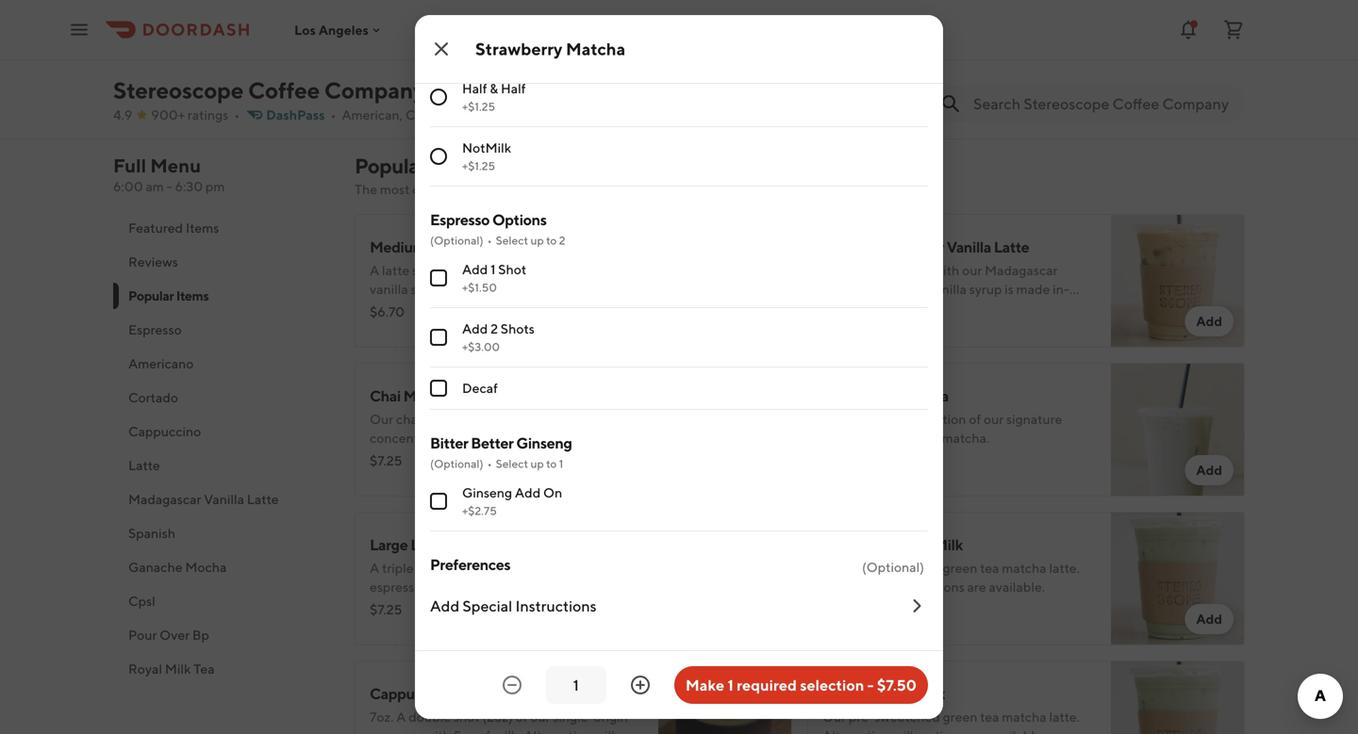 Task type: describe. For each thing, give the bounding box(es) containing it.
decaf
[[462, 381, 498, 396]]

medium for medium matcha milk our pre-sweetened green tea matcha latte. alternative milk options are available.
[[823, 536, 878, 554]]

housemade
[[474, 449, 544, 465]]

preferences
[[430, 556, 511, 574]]

6:00
[[113, 179, 143, 194]]

milk inside chai milk our chai latte is made with premium chai tea concentrate from dona chai and topped off with milk and our housemade madagascar vanilla syrup.
[[399, 449, 424, 465]]

single- inside "large latte a triple shot (3 oz.) of our single-origin espresso with milk. alternative milk options are available."
[[521, 561, 562, 576]]

vanilla for large madagascar vanilla latte
[[947, 238, 991, 256]]

make 1 required selection - $7.50 button
[[674, 667, 928, 705]]

Current quantity is 1 number field
[[557, 675, 595, 696]]

shots
[[501, 321, 535, 337]]

cpsl
[[128, 594, 155, 609]]

• inside bitter better ginseng (optional) • select up to 1
[[487, 457, 492, 471]]

alternative inside large matcha milk our pre-sweetened green tea matcha latte. alternative milk options are available.
[[823, 729, 889, 735]]

half & half +$1.25
[[462, 81, 526, 113]]

pour over bp button
[[113, 619, 332, 653]]

dashpass
[[266, 107, 325, 123]]

vanilla inside "button"
[[204, 492, 244, 507]]

milk inside strawberry matcha a delicious combination of our signature strawberry milk and matcha.
[[889, 431, 914, 446]]

latte. for large
[[1049, 710, 1080, 725]]

+$1.25 inside notmilk +$1.25
[[462, 159, 495, 173]]

concentrate
[[370, 431, 443, 446]]

premium
[[531, 412, 584, 427]]

notmilk
[[462, 140, 511, 156]]

latte inside "large latte a triple shot (3 oz.) of our single-origin espresso with milk. alternative milk options are available."
[[410, 536, 446, 554]]

popular items
[[128, 288, 209, 304]]

bitter better ginseng group
[[430, 433, 928, 532]]

ginseng inside ginseng add on +$2.75
[[462, 485, 512, 501]]

items for featured items
[[186, 220, 219, 236]]

cappuccino 7oz. a double shot (2oz) of our single-origin espresso with 5oz of milk. alternative mil
[[370, 685, 628, 735]]

shot
[[498, 262, 527, 277]]

milk inside medium matcha milk our pre-sweetened green tea matcha latte. alternative milk options are available.
[[892, 580, 917, 595]]

oz.)
[[460, 561, 481, 576]]

1 horizontal spatial chai
[[509, 431, 534, 446]]

ginseng add on +$2.75
[[462, 485, 562, 518]]

latte inside "button"
[[247, 492, 279, 507]]

k
[[684, 7, 695, 25]]

options for large
[[920, 729, 965, 735]]

origin inside "large latte a triple shot (3 oz.) of our single-origin espresso with milk. alternative milk options are available."
[[562, 561, 597, 576]]

chai milk image
[[658, 363, 792, 497]]

royal milk tea
[[128, 662, 215, 677]]

los angeles button
[[294, 22, 384, 37]]

large latte image
[[658, 512, 792, 646]]

(2oz)
[[482, 710, 513, 725]]

+$2.75
[[462, 505, 497, 518]]

rose s
[[922, 7, 966, 25]]

of inside "large latte a triple shot (3 oz.) of our single-origin espresso with milk. alternative milk options are available."
[[484, 561, 496, 576]]

a inside cappuccino 7oz. a double shot (2oz) of our single-origin espresso with 5oz of milk. alternative mil
[[396, 710, 406, 725]]

g
[[376, 7, 384, 25]]

green for medium
[[943, 561, 978, 576]]

a for large latte
[[370, 561, 379, 576]]

&
[[490, 81, 498, 96]]

popular for popular items the most commonly ordered items and dishes from this store
[[355, 154, 426, 178]]

cappuccino button
[[113, 415, 332, 449]]

and up the syrup.
[[426, 449, 449, 465]]

options inside "large latte a triple shot (3 oz.) of our single-origin espresso with milk. alternative milk options are available."
[[581, 580, 626, 595]]

Decaf checkbox
[[430, 380, 447, 397]]

• right shop
[[488, 107, 494, 123]]

madagascar inside chai milk our chai latte is made with premium chai tea concentrate from dona chai and topped off with milk and our housemade madagascar vanilla syrup.
[[547, 449, 620, 465]]

our inside "large latte a triple shot (3 oz.) of our single-origin espresso with milk. alternative milk options are available."
[[499, 561, 519, 576]]

matcha for strawberry matcha a delicious combination of our signature strawberry milk and matcha.
[[898, 387, 949, 405]]

add special instructions
[[430, 598, 597, 615]]

ganache mocha
[[128, 560, 227, 575]]

our for medium
[[823, 561, 846, 576]]

am
[[146, 179, 164, 194]]

espresso inside cappuccino 7oz. a double shot (2oz) of our single-origin espresso with 5oz of milk. alternative mil
[[370, 729, 422, 735]]

large for large matcha milk our pre-sweetened green tea matcha latte. alternative milk options are available.
[[823, 685, 861, 703]]

bitter better ginseng (optional) • select up to 1
[[430, 434, 572, 471]]

cappuccino image
[[658, 661, 792, 735]]

selection
[[800, 677, 864, 695]]

stereoscope
[[113, 77, 244, 104]]

2 vertical spatial (optional)
[[862, 560, 924, 575]]

alternative inside "large latte a triple shot (3 oz.) of our single-origin espresso with milk. alternative milk options are available."
[[484, 580, 551, 595]]

madagascar vanilla latte
[[128, 492, 279, 507]]

strawberry matcha dialog
[[415, 0, 943, 720]]

bitter
[[430, 434, 468, 452]]

this
[[660, 182, 682, 197]]

our inside cappuccino 7oz. a double shot (2oz) of our single-origin espresso with 5oz of milk. alternative mil
[[530, 710, 550, 725]]

medium madagascar vanilla latte
[[370, 238, 594, 256]]

required
[[737, 677, 797, 695]]

large matcha milk image
[[1111, 661, 1245, 735]]

the
[[355, 182, 377, 197]]

sweetened for large
[[874, 710, 940, 725]]

add button for strawberry matcha
[[1185, 456, 1234, 486]]

$7.25 for chai
[[370, 453, 402, 469]]

most
[[380, 182, 410, 197]]

4.9
[[113, 107, 132, 123]]

vanilla for medium madagascar vanilla latte
[[512, 238, 556, 256]]

ganache mocha latte
[[956, 101, 1084, 117]]

special
[[463, 598, 512, 615]]

matcha for medium matcha milk our pre-sweetened green tea matcha latte. alternative milk options are available.
[[881, 536, 931, 554]]

our inside chai milk our chai latte is made with premium chai tea concentrate from dona chai and topped off with milk and our housemade madagascar vanilla syrup.
[[452, 449, 472, 465]]

large madagascar vanilla latte
[[823, 238, 1029, 256]]

ganache for ganache mocha
[[128, 560, 183, 575]]

from inside chai milk our chai latte is made with premium chai tea concentrate from dona chai and topped off with milk and our housemade madagascar vanilla syrup.
[[445, 431, 473, 446]]

1 for make
[[728, 677, 734, 695]]

• inside the espresso options (optional) • select up to 2
[[487, 234, 492, 247]]

items for popular items
[[176, 288, 209, 304]]

0 horizontal spatial chai
[[396, 412, 421, 427]]

strawberry matcha a delicious combination of our signature strawberry milk and matcha.
[[823, 387, 1063, 446]]

with up dona
[[502, 412, 528, 427]]

and inside strawberry matcha a delicious combination of our signature strawberry milk and matcha.
[[917, 431, 939, 446]]

add button for medium matcha milk
[[1185, 605, 1234, 635]]

latte
[[424, 412, 451, 427]]

matcha for large matcha milk our pre-sweetened green tea matcha latte. alternative milk options are available.
[[863, 685, 914, 703]]

5oz
[[453, 729, 476, 735]]

pour over bp
[[128, 628, 209, 643]]

topped
[[562, 431, 605, 446]]

milk inside large matcha milk our pre-sweetened green tea matcha latte. alternative milk options are available.
[[916, 685, 945, 703]]

of right (2oz)
[[516, 710, 528, 725]]

from inside "popular items the most commonly ordered items and dishes from this store"
[[629, 182, 658, 197]]

milk inside button
[[165, 662, 191, 677]]

items for popular items the most commonly ordered items and dishes from this store
[[430, 154, 481, 178]]

american, coffee shop •
[[342, 107, 494, 123]]

strawberry for strawberry matcha a delicious combination of our signature strawberry milk and matcha.
[[823, 387, 896, 405]]

coffee for stereoscope
[[248, 77, 320, 104]]

origin inside cappuccino 7oz. a double shot (2oz) of our single-origin espresso with 5oz of milk. alternative mil
[[594, 710, 628, 725]]

available. for large
[[989, 729, 1045, 735]]

add 1 shot +$1.50
[[462, 262, 527, 294]]

3/19/22
[[361, 43, 402, 57]]

sweetened for medium
[[874, 561, 940, 576]]

medium madagascar vanilla latte image
[[658, 214, 792, 348]]

double
[[409, 710, 451, 725]]

notmilk +$1.25
[[462, 140, 511, 173]]

company
[[324, 77, 425, 104]]

900+
[[151, 107, 185, 123]]

$6.70
[[370, 304, 405, 320]]

madagascar vanilla latte button
[[113, 483, 332, 517]]

select inside the espresso options (optional) • select up to 2
[[496, 234, 528, 247]]

spanish
[[128, 526, 175, 541]]

green for large
[[943, 710, 978, 725]]

our inside strawberry matcha a delicious combination of our signature strawberry milk and matcha.
[[984, 412, 1004, 427]]

large matcha milk our pre-sweetened green tea matcha latte. alternative milk options are available.
[[823, 685, 1080, 735]]

6/3/22
[[957, 43, 994, 57]]

notification bell image
[[1177, 18, 1200, 41]]

2 inside add 2 shots +$3.00
[[491, 321, 498, 337]]

options for medium
[[920, 580, 965, 595]]

dashpass •
[[266, 107, 336, 123]]

(3
[[445, 561, 457, 576]]

shot for cappuccino
[[454, 710, 480, 725]]

madagascar inside "button"
[[128, 492, 201, 507]]

are inside "large latte a triple shot (3 oz.) of our single-origin espresso with milk. alternative milk options are available."
[[370, 598, 389, 614]]

rose
[[922, 7, 955, 25]]

strawberry for strawberry matcha
[[475, 39, 562, 59]]

made
[[465, 412, 499, 427]]

our inside chai milk our chai latte is made with premium chai tea concentrate from dona chai and topped off with milk and our housemade madagascar vanilla syrup.
[[370, 412, 393, 427]]

strawberry matcha
[[475, 39, 626, 59]]

our for large
[[823, 710, 846, 725]]

spanish button
[[113, 517, 332, 551]]

cortado button
[[113, 381, 332, 415]]

pour
[[128, 628, 157, 643]]

and down premium
[[536, 431, 559, 446]]

tea for large
[[980, 710, 999, 725]]

milk inside "large latte a triple shot (3 oz.) of our single-origin espresso with milk. alternative milk options are available."
[[554, 580, 579, 595]]

espresso inside "large latte a triple shot (3 oz.) of our single-origin espresso with milk. alternative milk options are available."
[[370, 580, 422, 595]]

add inside ginseng add on +$2.75
[[515, 485, 541, 501]]

strawberry
[[823, 431, 886, 446]]

cortado
[[128, 390, 178, 406]]

signature
[[1006, 412, 1063, 427]]

delicious
[[835, 412, 888, 427]]

cappuccino for cappuccino
[[128, 424, 201, 440]]

reviews button
[[113, 245, 332, 279]]

+$1.25 inside 'half & half +$1.25'
[[462, 100, 495, 113]]

group containing half & half
[[430, 0, 928, 187]]

espresso options group
[[430, 209, 928, 410]]

featured items
[[128, 220, 219, 236]]

7oz.
[[370, 710, 394, 725]]

instructions
[[515, 598, 597, 615]]



Task type: vqa. For each thing, say whether or not it's contained in the screenshot.
the open menu icon
yes



Task type: locate. For each thing, give the bounding box(es) containing it.
available. inside medium matcha milk our pre-sweetened green tea matcha latte. alternative milk options are available.
[[989, 580, 1045, 595]]

matcha for medium
[[1002, 561, 1047, 576]]

pm
[[206, 179, 225, 194]]

make
[[686, 677, 725, 695]]

large inside large matcha milk our pre-sweetened green tea matcha latte. alternative milk options are available.
[[823, 685, 861, 703]]

espresso down triple
[[370, 580, 422, 595]]

1 vertical spatial medium
[[823, 536, 878, 554]]

large for large madagascar vanilla latte
[[823, 238, 861, 256]]

2 pre- from the top
[[849, 710, 874, 725]]

milk. down oz.)
[[453, 580, 482, 595]]

with inside "large latte a triple shot (3 oz.) of our single-origin espresso with milk. alternative milk options are available."
[[425, 580, 451, 595]]

a for strawberry matcha
[[823, 412, 832, 427]]

1 matcha from the top
[[1002, 561, 1047, 576]]

None checkbox
[[430, 270, 447, 287], [430, 329, 447, 346], [430, 270, 447, 287], [430, 329, 447, 346]]

+$1.25 down notmilk
[[462, 159, 495, 173]]

2 horizontal spatial vanilla
[[947, 238, 991, 256]]

0 horizontal spatial half
[[462, 81, 487, 96]]

options
[[492, 211, 547, 229]]

2 horizontal spatial 1
[[728, 677, 734, 695]]

1 vertical spatial a
[[370, 561, 379, 576]]

with inside cappuccino 7oz. a double shot (2oz) of our single-origin espresso with 5oz of milk. alternative mil
[[425, 729, 451, 735]]

tea inside medium matcha milk our pre-sweetened green tea matcha latte. alternative milk options are available.
[[980, 561, 999, 576]]

add inside add 2 shots +$3.00
[[462, 321, 488, 337]]

0 vertical spatial +$1.25
[[462, 41, 495, 54]]

open menu image
[[68, 18, 91, 41]]

add inside add 1 shot +$1.50
[[462, 262, 488, 277]]

1 right make
[[728, 677, 734, 695]]

popular inside "popular items the most commonly ordered items and dishes from this store"
[[355, 154, 426, 178]]

0 horizontal spatial a
[[370, 561, 379, 576]]

half right &
[[501, 81, 526, 96]]

los
[[294, 22, 316, 37]]

2 vertical spatial add button
[[1185, 605, 1234, 635]]

1 sweetened from the top
[[874, 561, 940, 576]]

2 green from the top
[[943, 710, 978, 725]]

royal milk tea button
[[113, 653, 332, 687]]

green inside large matcha milk our pre-sweetened green tea matcha latte. alternative milk options are available.
[[943, 710, 978, 725]]

origin up instructions
[[562, 561, 597, 576]]

1 vertical spatial origin
[[594, 710, 628, 725]]

0 horizontal spatial coffee
[[248, 77, 320, 104]]

of
[[969, 412, 981, 427], [484, 561, 496, 576], [516, 710, 528, 725], [478, 729, 491, 735]]

large up triple
[[370, 536, 408, 554]]

add special instructions button
[[430, 581, 928, 632]]

1 left shot
[[491, 262, 496, 277]]

1 select from the top
[[496, 234, 528, 247]]

0 horizontal spatial espresso
[[128, 322, 182, 338]]

2 vertical spatial our
[[823, 710, 846, 725]]

- inside "full menu 6:00 am - 6:30 pm"
[[167, 179, 172, 194]]

medium inside medium matcha milk our pre-sweetened green tea matcha latte. alternative milk options are available.
[[823, 536, 878, 554]]

and inside "popular items the most commonly ordered items and dishes from this store"
[[563, 182, 586, 197]]

milk inside large matcha milk our pre-sweetened green tea matcha latte. alternative milk options are available.
[[892, 729, 917, 735]]

milk.
[[453, 580, 482, 595], [493, 729, 521, 735]]

full
[[113, 155, 146, 177]]

matcha for strawberry matcha
[[566, 39, 626, 59]]

select down options
[[496, 234, 528, 247]]

2 select from the top
[[496, 457, 528, 471]]

to down options
[[546, 234, 557, 247]]

1 horizontal spatial r
[[890, 6, 902, 26]]

1 vertical spatial cappuccino
[[370, 685, 450, 703]]

matcha.
[[942, 431, 990, 446]]

0 horizontal spatial milk.
[[453, 580, 482, 595]]

featured items button
[[113, 211, 332, 245]]

to inside bitter better ginseng (optional) • select up to 1
[[546, 457, 557, 471]]

single- up instructions
[[521, 561, 562, 576]]

1 espresso from the top
[[370, 580, 422, 595]]

2 r from the left
[[890, 6, 902, 26]]

r for rose s
[[890, 6, 902, 26]]

2 sweetened from the top
[[874, 710, 940, 725]]

of up matcha.
[[969, 412, 981, 427]]

available. inside large matcha milk our pre-sweetened green tea matcha latte. alternative milk options are available.
[[989, 729, 1045, 735]]

items up 'commonly'
[[430, 154, 481, 178]]

1 add button from the top
[[1185, 307, 1234, 337]]

popular down the reviews
[[128, 288, 174, 304]]

large latte a triple shot (3 oz.) of our single-origin espresso with milk. alternative milk options are available.
[[370, 536, 626, 614]]

our
[[370, 412, 393, 427], [823, 561, 846, 576], [823, 710, 846, 725]]

1 +$1.25 from the top
[[462, 41, 495, 54]]

our down is
[[452, 449, 472, 465]]

medium for medium madagascar vanilla latte
[[370, 238, 426, 256]]

latte.
[[1049, 561, 1080, 576], [1049, 710, 1080, 725]]

select inside bitter better ginseng (optional) • select up to 1
[[496, 457, 528, 471]]

large left $7.50
[[823, 685, 861, 703]]

None checkbox
[[430, 493, 447, 510]]

1 vertical spatial espresso
[[370, 729, 422, 735]]

available. for medium
[[989, 580, 1045, 595]]

• up add 1 shot +$1.50
[[487, 234, 492, 247]]

ginseng inside bitter better ginseng (optional) • select up to 1
[[516, 434, 572, 452]]

with up 'vanilla'
[[370, 449, 396, 465]]

1 for add
[[491, 262, 496, 277]]

2 add button from the top
[[1185, 456, 1234, 486]]

Item Search search field
[[973, 93, 1230, 114]]

1 vertical spatial latte.
[[1049, 710, 1080, 725]]

to up on
[[546, 457, 557, 471]]

large inside "large latte a triple shot (3 oz.) of our single-origin espresso with milk. alternative milk options are available."
[[370, 536, 408, 554]]

1 horizontal spatial cappuccino
[[370, 685, 450, 703]]

our inside large matcha milk our pre-sweetened green tea matcha latte. alternative milk options are available.
[[823, 710, 846, 725]]

1 vertical spatial matcha
[[1002, 710, 1047, 725]]

1 horizontal spatial mocha
[[1010, 101, 1051, 117]]

0 vertical spatial a
[[823, 412, 832, 427]]

strawberry matcha image
[[1111, 363, 1245, 497]]

1 vertical spatial mocha
[[185, 560, 227, 575]]

3 add button from the top
[[1185, 605, 1234, 635]]

0 vertical spatial matcha
[[1002, 561, 1047, 576]]

strawberry
[[475, 39, 562, 59], [823, 387, 896, 405]]

$7.25 for large
[[370, 602, 402, 618]]

alternative
[[484, 580, 551, 595], [823, 580, 889, 595], [524, 729, 591, 735], [823, 729, 889, 735]]

medium
[[370, 238, 426, 256], [823, 536, 878, 554]]

1 vertical spatial coffee
[[405, 107, 447, 123]]

1 horizontal spatial ginseng
[[516, 434, 572, 452]]

1 inside bitter better ginseng (optional) • select up to 1
[[559, 457, 563, 471]]

milk. inside "large latte a triple shot (3 oz.) of our single-origin espresso with milk. alternative milk options are available."
[[453, 580, 482, 595]]

and
[[563, 182, 586, 197], [536, 431, 559, 446], [917, 431, 939, 446], [426, 449, 449, 465]]

pre- inside large matcha milk our pre-sweetened green tea matcha latte. alternative milk options are available.
[[849, 710, 874, 725]]

1 vertical spatial (optional)
[[430, 457, 483, 471]]

2 vertical spatial items
[[176, 288, 209, 304]]

1 vertical spatial from
[[445, 431, 473, 446]]

combination
[[891, 412, 966, 427]]

0 vertical spatial coffee
[[248, 77, 320, 104]]

(optional) inside bitter better ginseng (optional) • select up to 1
[[430, 457, 483, 471]]

espresso options (optional) • select up to 2
[[430, 211, 566, 247]]

0 vertical spatial origin
[[562, 561, 597, 576]]

0 vertical spatial are
[[967, 580, 986, 595]]

popular for popular items
[[128, 288, 174, 304]]

tea
[[194, 662, 215, 677]]

r left rebecca
[[592, 6, 604, 26]]

0 horizontal spatial 2
[[491, 321, 498, 337]]

on
[[543, 485, 562, 501]]

+$1.25
[[462, 41, 495, 54], [462, 100, 495, 113], [462, 159, 495, 173]]

0 horizontal spatial -
[[167, 179, 172, 194]]

0 vertical spatial pre-
[[849, 561, 874, 576]]

tea for medium
[[980, 561, 999, 576]]

large for large latte a triple shot (3 oz.) of our single-origin espresso with milk. alternative milk options are available.
[[370, 536, 408, 554]]

select down better
[[496, 457, 528, 471]]

1 to from the top
[[546, 234, 557, 247]]

ganache for ganache mocha latte
[[956, 101, 1008, 117]]

los angeles
[[294, 22, 369, 37]]

0 vertical spatial ganache
[[956, 101, 1008, 117]]

from down is
[[445, 431, 473, 446]]

add 2 shots +$3.00
[[462, 321, 535, 354]]

chai up concentrate
[[396, 412, 421, 427]]

half left &
[[462, 81, 487, 96]]

americano
[[128, 356, 194, 372]]

2 matcha from the top
[[1002, 710, 1047, 725]]

large up $7.70 on the right top
[[823, 238, 861, 256]]

are for large
[[967, 729, 986, 735]]

1 up on
[[559, 457, 563, 471]]

from
[[629, 182, 658, 197], [445, 431, 473, 446]]

matcha inside medium matcha milk our pre-sweetened green tea matcha latte. alternative milk options are available.
[[1002, 561, 1047, 576]]

alternative inside cappuccino 7oz. a double shot (2oz) of our single-origin espresso with 5oz of milk. alternative mil
[[524, 729, 591, 735]]

1 vertical spatial ginseng
[[462, 485, 512, 501]]

0 items, open order cart image
[[1222, 18, 1245, 41]]

shop
[[450, 107, 481, 123]]

cappuccino inside cappuccino 7oz. a double shot (2oz) of our single-origin espresso with 5oz of milk. alternative mil
[[370, 685, 450, 703]]

1 vertical spatial select
[[496, 457, 528, 471]]

s
[[958, 7, 966, 25]]

and right items
[[563, 182, 586, 197]]

+$3.00
[[462, 341, 500, 354]]

popular up most
[[355, 154, 426, 178]]

2 down items
[[559, 234, 566, 247]]

- left $7.50
[[867, 677, 874, 695]]

milk inside chai milk our chai latte is made with premium chai tea concentrate from dona chai and topped off with milk and our housemade madagascar vanilla syrup.
[[403, 387, 432, 405]]

up down options
[[531, 234, 544, 247]]

our up matcha.
[[984, 412, 1004, 427]]

ganache mocha latte button
[[956, 100, 1084, 119]]

store
[[685, 182, 715, 197]]

1 vertical spatial strawberry
[[823, 387, 896, 405]]

syrup.
[[411, 468, 447, 484]]

mocha for ganache mocha latte
[[1010, 101, 1051, 117]]

a
[[823, 412, 832, 427], [370, 561, 379, 576], [396, 710, 406, 725]]

shot inside cappuccino 7oz. a double shot (2oz) of our single-origin espresso with 5oz of milk. alternative mil
[[454, 710, 480, 725]]

1 horizontal spatial 2
[[559, 234, 566, 247]]

cappuccino for cappuccino 7oz. a double shot (2oz) of our single-origin espresso with 5oz of milk. alternative mil
[[370, 685, 450, 703]]

latte
[[1053, 101, 1084, 117], [559, 238, 594, 256], [994, 238, 1029, 256], [128, 458, 160, 474], [247, 492, 279, 507], [410, 536, 446, 554]]

items down the reviews button
[[176, 288, 209, 304]]

increase quantity by 1 image
[[629, 674, 652, 697]]

are for medium
[[967, 580, 986, 595]]

0 vertical spatial select
[[496, 234, 528, 247]]

commonly
[[412, 182, 475, 197]]

espresso for espresso options (optional) • select up to 2
[[430, 211, 490, 229]]

- for menu
[[167, 179, 172, 194]]

origin down current quantity is 1 number field
[[594, 710, 628, 725]]

0 vertical spatial espresso
[[430, 211, 490, 229]]

3/19/22 • doordash order
[[361, 43, 496, 57]]

single- down current quantity is 1 number field
[[553, 710, 594, 725]]

cappuccino up double
[[370, 685, 450, 703]]

ratings
[[188, 107, 229, 123]]

None radio
[[430, 29, 447, 46], [430, 89, 447, 106], [430, 148, 447, 165], [430, 29, 447, 46], [430, 89, 447, 106], [430, 148, 447, 165]]

1 vertical spatial available.
[[391, 598, 448, 614]]

add button for large madagascar vanilla latte
[[1185, 307, 1234, 337]]

0 horizontal spatial strawberry
[[475, 39, 562, 59]]

- inside make 1 required selection - $7.50 button
[[867, 677, 874, 695]]

pre-
[[849, 561, 874, 576], [849, 710, 874, 725]]

a left triple
[[370, 561, 379, 576]]

add button
[[1185, 307, 1234, 337], [1185, 456, 1234, 486], [1185, 605, 1234, 635]]

close strawberry matcha image
[[430, 38, 453, 60]]

mocha
[[1010, 101, 1051, 117], [185, 560, 227, 575]]

large madagascar vanilla latte image
[[1111, 214, 1245, 348]]

are inside medium matcha milk our pre-sweetened green tea matcha latte. alternative milk options are available.
[[967, 580, 986, 595]]

2 vertical spatial large
[[823, 685, 861, 703]]

shot inside "large latte a triple shot (3 oz.) of our single-origin espresso with milk. alternative milk options are available."
[[416, 561, 443, 576]]

ginseng up +$2.75
[[462, 485, 512, 501]]

strawberry up &
[[475, 39, 562, 59]]

0 horizontal spatial r
[[592, 6, 604, 26]]

green inside medium matcha milk our pre-sweetened green tea matcha latte. alternative milk options are available.
[[943, 561, 978, 576]]

0 vertical spatial $7.25
[[370, 453, 402, 469]]

over
[[160, 628, 190, 643]]

0 vertical spatial to
[[546, 234, 557, 247]]

+$1.50
[[462, 281, 497, 294]]

tea
[[615, 412, 634, 427], [980, 561, 999, 576], [980, 710, 999, 725]]

1 vertical spatial add button
[[1185, 456, 1234, 486]]

shot up 5oz
[[454, 710, 480, 725]]

of down (2oz)
[[478, 729, 491, 735]]

chai
[[396, 412, 421, 427], [587, 412, 612, 427], [509, 431, 534, 446]]

0 horizontal spatial medium
[[370, 238, 426, 256]]

0 horizontal spatial ganache
[[128, 560, 183, 575]]

matcha inside large matcha milk our pre-sweetened green tea matcha latte. alternative milk options are available.
[[1002, 710, 1047, 725]]

items
[[430, 154, 481, 178], [186, 220, 219, 236], [176, 288, 209, 304]]

r left rose
[[890, 6, 902, 26]]

1 latte. from the top
[[1049, 561, 1080, 576]]

sweetened inside medium matcha milk our pre-sweetened green tea matcha latte. alternative milk options are available.
[[874, 561, 940, 576]]

with down double
[[425, 729, 451, 735]]

of inside strawberry matcha a delicious combination of our signature strawberry milk and matcha.
[[969, 412, 981, 427]]

0 vertical spatial 2
[[559, 234, 566, 247]]

royal
[[128, 662, 162, 677]]

a right 7oz.
[[396, 710, 406, 725]]

1 horizontal spatial -
[[867, 677, 874, 695]]

1 r from the left
[[592, 6, 604, 26]]

2 to from the top
[[546, 457, 557, 471]]

ganache down 6/3/22
[[956, 101, 1008, 117]]

from left "this"
[[629, 182, 658, 197]]

ganache down spanish
[[128, 560, 183, 575]]

pre- for medium
[[849, 561, 874, 576]]

$7.50
[[877, 677, 917, 695]]

- for 1
[[867, 677, 874, 695]]

make 1 required selection - $7.50
[[686, 677, 917, 695]]

order
[[465, 43, 496, 57]]

latte button
[[113, 449, 332, 483]]

sweetened inside large matcha milk our pre-sweetened green tea matcha latte. alternative milk options are available.
[[874, 710, 940, 725]]

0 vertical spatial (optional)
[[430, 234, 483, 247]]

0 vertical spatial 1
[[491, 262, 496, 277]]

matcha inside strawberry matcha dialog
[[566, 39, 626, 59]]

1 vertical spatial -
[[867, 677, 874, 695]]

available. inside "large latte a triple shot (3 oz.) of our single-origin espresso with milk. alternative milk options are available."
[[391, 598, 448, 614]]

• right dashpass
[[331, 107, 336, 123]]

0 horizontal spatial vanilla
[[204, 492, 244, 507]]

1 up from the top
[[531, 234, 544, 247]]

(optional)
[[430, 234, 483, 247], [430, 457, 483, 471], [862, 560, 924, 575]]

0 vertical spatial sweetened
[[874, 561, 940, 576]]

popular items the most commonly ordered items and dishes from this store
[[355, 154, 715, 197]]

1 vertical spatial +$1.25
[[462, 100, 495, 113]]

2 $7.25 from the top
[[370, 602, 402, 618]]

2 vertical spatial available.
[[989, 729, 1045, 735]]

espresso down 7oz.
[[370, 729, 422, 735]]

2 horizontal spatial chai
[[587, 412, 612, 427]]

• right 3/19/22 at the top left
[[404, 43, 409, 57]]

0 vertical spatial milk.
[[453, 580, 482, 595]]

•
[[404, 43, 409, 57], [234, 107, 240, 123], [331, 107, 336, 123], [488, 107, 494, 123], [487, 234, 492, 247], [487, 457, 492, 471]]

cappuccino down cortado
[[128, 424, 201, 440]]

1 vertical spatial popular
[[128, 288, 174, 304]]

1 vertical spatial items
[[186, 220, 219, 236]]

are inside large matcha milk our pre-sweetened green tea matcha latte. alternative milk options are available.
[[967, 729, 986, 735]]

• right ratings
[[234, 107, 240, 123]]

$7.25 down triple
[[370, 602, 402, 618]]

chai
[[370, 387, 401, 405]]

0 horizontal spatial shot
[[416, 561, 443, 576]]

large
[[823, 238, 861, 256], [370, 536, 408, 554], [823, 685, 861, 703]]

0 vertical spatial mocha
[[1010, 101, 1051, 117]]

2 vertical spatial 1
[[728, 677, 734, 695]]

ganache mocha button
[[113, 551, 332, 585]]

• down better
[[487, 457, 492, 471]]

coffee left shop
[[405, 107, 447, 123]]

0 vertical spatial cappuccino
[[128, 424, 201, 440]]

vanilla
[[370, 468, 408, 484]]

1 vertical spatial our
[[823, 561, 846, 576]]

ordered
[[478, 182, 526, 197]]

espresso button
[[113, 313, 332, 347]]

2 latte. from the top
[[1049, 710, 1080, 725]]

medium matcha milk image
[[1111, 512, 1245, 646]]

to inside the espresso options (optional) • select up to 2
[[546, 234, 557, 247]]

espresso inside button
[[128, 322, 182, 338]]

0 horizontal spatial popular
[[128, 288, 174, 304]]

tea inside chai milk our chai latte is made with premium chai tea concentrate from dona chai and topped off with milk and our housemade madagascar vanilla syrup.
[[615, 412, 634, 427]]

2 +$1.25 from the top
[[462, 100, 495, 113]]

0 vertical spatial items
[[430, 154, 481, 178]]

0 horizontal spatial cappuccino
[[128, 424, 201, 440]]

0 vertical spatial our
[[370, 412, 393, 427]]

options
[[581, 580, 626, 595], [920, 580, 965, 595], [920, 729, 965, 735]]

1 horizontal spatial 1
[[559, 457, 563, 471]]

1 vertical spatial are
[[370, 598, 389, 614]]

cappuccino inside button
[[128, 424, 201, 440]]

0 vertical spatial -
[[167, 179, 172, 194]]

$7.25 down concentrate
[[370, 453, 402, 469]]

- right am
[[167, 179, 172, 194]]

1 vertical spatial espresso
[[128, 322, 182, 338]]

chai up housemade on the bottom left of the page
[[509, 431, 534, 446]]

our inside medium matcha milk our pre-sweetened green tea matcha latte. alternative milk options are available.
[[823, 561, 846, 576]]

chai up topped in the left bottom of the page
[[587, 412, 612, 427]]

r for rebecca k
[[592, 6, 604, 26]]

1 vertical spatial shot
[[454, 710, 480, 725]]

mocha for ganache mocha
[[185, 560, 227, 575]]

options inside large matcha milk our pre-sweetened green tea matcha latte. alternative milk options are available.
[[920, 729, 965, 735]]

latte. inside medium matcha milk our pre-sweetened green tea matcha latte. alternative milk options are available.
[[1049, 561, 1080, 576]]

stereoscope coffee company
[[113, 77, 425, 104]]

coffee for american,
[[405, 107, 447, 123]]

0 vertical spatial strawberry
[[475, 39, 562, 59]]

1 pre- from the top
[[849, 561, 874, 576]]

0 vertical spatial single-
[[521, 561, 562, 576]]

espresso down 'commonly'
[[430, 211, 490, 229]]

milk. inside cappuccino 7oz. a double shot (2oz) of our single-origin espresso with 5oz of milk. alternative mil
[[493, 729, 521, 735]]

coffee up dashpass
[[248, 77, 320, 104]]

tea inside large matcha milk our pre-sweetened green tea matcha latte. alternative milk options are available.
[[980, 710, 999, 725]]

strawberry inside dialog
[[475, 39, 562, 59]]

+$1.25 right close strawberry matcha 'icon'
[[462, 41, 495, 54]]

doordash
[[411, 43, 463, 57]]

a inside strawberry matcha a delicious combination of our signature strawberry milk and matcha.
[[823, 412, 832, 427]]

1 green from the top
[[943, 561, 978, 576]]

espresso for espresso
[[128, 322, 182, 338]]

(optional) inside the espresso options (optional) • select up to 2
[[430, 234, 483, 247]]

+$1.25 down &
[[462, 100, 495, 113]]

0 vertical spatial popular
[[355, 154, 426, 178]]

1 vertical spatial tea
[[980, 561, 999, 576]]

a up the strawberry at bottom right
[[823, 412, 832, 427]]

shot for large
[[416, 561, 443, 576]]

latte. for medium
[[1049, 561, 1080, 576]]

0 vertical spatial shot
[[416, 561, 443, 576]]

2 half from the left
[[501, 81, 526, 96]]

0 vertical spatial tea
[[615, 412, 634, 427]]

ginseng down premium
[[516, 434, 572, 452]]

1 $7.25 from the top
[[370, 453, 402, 469]]

matcha inside strawberry matcha a delicious combination of our signature strawberry milk and matcha.
[[898, 387, 949, 405]]

1 horizontal spatial espresso
[[430, 211, 490, 229]]

2 up +$3.00
[[491, 321, 498, 337]]

milk inside medium matcha milk our pre-sweetened green tea matcha latte. alternative milk options are available.
[[934, 536, 963, 554]]

matcha for large
[[1002, 710, 1047, 725]]

single- inside cappuccino 7oz. a double shot (2oz) of our single-origin espresso with 5oz of milk. alternative mil
[[553, 710, 594, 725]]

strawberry up delicious
[[823, 387, 896, 405]]

madagascar
[[428, 238, 509, 256], [863, 238, 944, 256], [547, 449, 620, 465], [128, 492, 201, 507]]

available.
[[989, 580, 1045, 595], [391, 598, 448, 614], [989, 729, 1045, 735]]

with down (3
[[425, 580, 451, 595]]

6:30
[[175, 179, 203, 194]]

claudia
[[325, 7, 373, 25]]

group
[[430, 0, 928, 187]]

2 inside the espresso options (optional) • select up to 2
[[559, 234, 566, 247]]

shot left (3
[[416, 561, 443, 576]]

1 vertical spatial large
[[370, 536, 408, 554]]

single-
[[521, 561, 562, 576], [553, 710, 594, 725]]

alternative inside medium matcha milk our pre-sweetened green tea matcha latte. alternative milk options are available.
[[823, 580, 889, 595]]

to
[[546, 234, 557, 247], [546, 457, 557, 471]]

1 horizontal spatial medium
[[823, 536, 878, 554]]

1 half from the left
[[462, 81, 487, 96]]

rebecca k
[[623, 7, 695, 25]]

3 +$1.25 from the top
[[462, 159, 495, 173]]

of right oz.)
[[484, 561, 496, 576]]

a inside "large latte a triple shot (3 oz.) of our single-origin espresso with milk. alternative milk options are available."
[[370, 561, 379, 576]]

2 up from the top
[[531, 457, 544, 471]]

1 horizontal spatial popular
[[355, 154, 426, 178]]

items
[[528, 182, 561, 197]]

cappuccino
[[128, 424, 201, 440], [370, 685, 450, 703]]

up inside the espresso options (optional) • select up to 2
[[531, 234, 544, 247]]

1 inside add 1 shot +$1.50
[[491, 262, 496, 277]]

none checkbox inside the bitter better ginseng group
[[430, 493, 447, 510]]

up inside bitter better ginseng (optional) • select up to 1
[[531, 457, 544, 471]]

pre- for large
[[849, 710, 874, 725]]

up up on
[[531, 457, 544, 471]]

0 vertical spatial green
[[943, 561, 978, 576]]

triple
[[382, 561, 414, 576]]

decrease quantity by 1 image
[[501, 674, 523, 697]]

2 vertical spatial tea
[[980, 710, 999, 725]]

our right oz.)
[[499, 561, 519, 576]]

matcha inside large matcha milk our pre-sweetened green tea matcha latte. alternative milk options are available.
[[863, 685, 914, 703]]

2 horizontal spatial a
[[823, 412, 832, 427]]

1 vertical spatial single-
[[553, 710, 594, 725]]

1 horizontal spatial shot
[[454, 710, 480, 725]]

our right (2oz)
[[530, 710, 550, 725]]

are
[[967, 580, 986, 595], [370, 598, 389, 614], [967, 729, 986, 735]]

0 vertical spatial medium
[[370, 238, 426, 256]]

1 horizontal spatial ganache
[[956, 101, 1008, 117]]

featured
[[128, 220, 183, 236]]

cpsl button
[[113, 585, 332, 619]]

and down combination at the right bottom
[[917, 431, 939, 446]]

milk. down (2oz)
[[493, 729, 521, 735]]

2 espresso from the top
[[370, 729, 422, 735]]

options inside medium matcha milk our pre-sweetened green tea matcha latte. alternative milk options are available.
[[920, 580, 965, 595]]

1 horizontal spatial coffee
[[405, 107, 447, 123]]

1 vertical spatial 2
[[491, 321, 498, 337]]

espresso up americano
[[128, 322, 182, 338]]

1 vertical spatial $7.25
[[370, 602, 402, 618]]

our
[[984, 412, 1004, 427], [452, 449, 472, 465], [499, 561, 519, 576], [530, 710, 550, 725]]

is
[[454, 412, 463, 427]]

items up the reviews button
[[186, 220, 219, 236]]

green
[[943, 561, 978, 576], [943, 710, 978, 725]]

latte. inside large matcha milk our pre-sweetened green tea matcha latte. alternative milk options are available.
[[1049, 710, 1080, 725]]

$7.70
[[823, 304, 855, 320]]

items inside button
[[186, 220, 219, 236]]

1 horizontal spatial vanilla
[[512, 238, 556, 256]]



